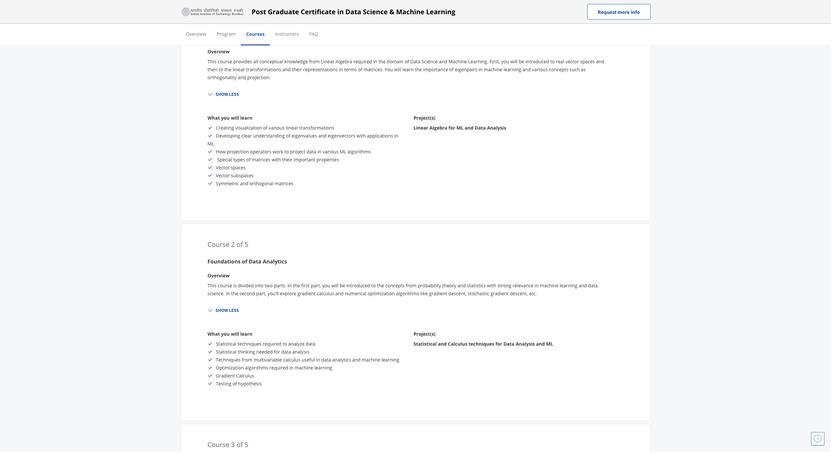 Task type: vqa. For each thing, say whether or not it's contained in the screenshot.
TYPES
yes



Task type: describe. For each thing, give the bounding box(es) containing it.
importance
[[423, 66, 448, 73]]

algebra for linear algebra for ml and data analysis
[[430, 125, 447, 131]]

probability
[[418, 283, 441, 289]]

course 3 of 5
[[208, 441, 248, 450]]

0 horizontal spatial machine
[[396, 7, 425, 16]]

introduced inside this course provides all conceptual knowledge from linear algebra required in the domain of data science and machine learning. first, you will be introduced to real vector spaces and then to the linear transformations and their representations in terms of matrices. you will learn the importance of eigenpairs in machine learning and various concepts such as orthogonality and projection.
[[526, 58, 549, 65]]

faq
[[309, 31, 318, 37]]

1 vertical spatial calculus
[[236, 373, 254, 379]]

course for course 3 of 5
[[208, 441, 229, 450]]

request
[[598, 8, 617, 15]]

statistical for statistical thinking needed for data analysis
[[216, 349, 236, 355]]

optimization
[[216, 365, 244, 371]]

vector for vector spaces
[[216, 165, 230, 171]]

techniques
[[216, 357, 241, 363]]

in right useful
[[316, 357, 320, 363]]

with inside this course is divided into two parts. in the first part, you will be introduced to the concepts from probability theory and statistics with strong relevance in machine learning and data science. in the second part, you'll explore gradient calculus and numerical optimization algorithms like gradient descent, stochastic gradient descent, etc.
[[487, 283, 496, 289]]

1 horizontal spatial various
[[323, 149, 339, 155]]

the left importance
[[415, 66, 422, 73]]

statistical and calculus techniques for data analysis and ml
[[414, 341, 553, 347]]

you inside this course is divided into two parts. in the first part, you will be introduced to the concepts from probability theory and statistics with strong relevance in machine learning and data science. in the second part, you'll explore gradient calculus and numerical optimization algorithms like gradient descent, stochastic gradient descent, etc.
[[322, 283, 330, 289]]

provides
[[233, 58, 252, 65]]

vector
[[566, 58, 579, 65]]

explore
[[280, 291, 296, 297]]

required for analyze
[[263, 341, 281, 347]]

you up the creating
[[221, 115, 230, 121]]

visualization
[[235, 125, 262, 131]]

of down gradient calculus
[[233, 381, 237, 387]]

the up optimization
[[377, 283, 384, 289]]

1 techniques from the left
[[238, 341, 262, 347]]

machine right analytics
[[362, 357, 380, 363]]

what for course 1 of 5
[[208, 115, 220, 121]]

all
[[253, 58, 258, 65]]

0 horizontal spatial science
[[363, 7, 388, 16]]

request more info
[[598, 8, 640, 15]]

less for 2
[[229, 308, 239, 314]]

of right foundations
[[242, 258, 247, 265]]

optimization
[[368, 291, 395, 297]]

then
[[208, 66, 218, 73]]

of right 2
[[237, 240, 243, 249]]

more
[[618, 8, 630, 15]]

1 gradient from the left
[[298, 291, 316, 297]]

post
[[252, 7, 266, 16]]

0 horizontal spatial in
[[226, 291, 230, 297]]

parts.
[[274, 283, 286, 289]]

divided
[[238, 283, 254, 289]]

foundations
[[208, 258, 241, 265]]

of left eigenpairs
[[449, 66, 454, 73]]

this for course 1 of 5
[[208, 58, 216, 65]]

learning
[[426, 7, 455, 16]]

linear for linear algebra basics
[[208, 34, 224, 41]]

what you will learn for 1
[[208, 115, 253, 121]]

first,
[[490, 58, 500, 65]]

5 for course 2 of 5
[[245, 240, 248, 249]]

with inside developing clear understanding of eigenvalues and eigenvectors with applications in ml
[[357, 133, 366, 139]]

course for course 1 of 5
[[208, 16, 229, 25]]

1 vertical spatial spaces
[[231, 165, 246, 171]]

theory
[[442, 283, 456, 289]]

introduced inside this course is divided into two parts. in the first part, you will be introduced to the concepts from probability theory and statistics with strong relevance in machine learning and data science. in the second part, you'll explore gradient calculus and numerical optimization algorithms like gradient descent, stochastic gradient descent, etc.
[[346, 283, 370, 289]]

stochastic
[[468, 291, 489, 297]]

matrices.
[[364, 66, 384, 73]]

analysis for course 2 of 5
[[516, 341, 535, 347]]

how projection operators work to project data in various ml algorithms
[[216, 149, 371, 155]]

developing
[[216, 133, 240, 139]]

and inside developing clear understanding of eigenvalues and eigenvectors with applications in ml
[[318, 133, 327, 139]]

operators
[[250, 149, 271, 155]]

will inside this course is divided into two parts. in the first part, you will be introduced to the concepts from probability theory and statistics with strong relevance in machine learning and data science. in the second part, you'll explore gradient calculus and numerical optimization algorithms like gradient descent, stochastic gradient descent, etc.
[[331, 283, 339, 289]]

testing of hypothesis
[[216, 381, 262, 387]]

developing clear understanding of eigenvalues and eigenvectors with applications in ml
[[208, 133, 398, 147]]

the up you
[[379, 58, 386, 65]]

of right terms on the top left of the page
[[358, 66, 362, 73]]

you
[[385, 66, 393, 73]]

show for 2
[[216, 308, 228, 314]]

thinking
[[238, 349, 255, 355]]

eigenvalues
[[292, 133, 317, 139]]

terms
[[344, 66, 357, 73]]

1 horizontal spatial part,
[[311, 283, 321, 289]]

eigenpairs
[[455, 66, 477, 73]]

creating
[[216, 125, 234, 131]]

this course is divided into two parts. in the first part, you will be introduced to the concepts from probability theory and statistics with strong relevance in machine learning and data science. in the second part, you'll explore gradient calculus and numerical optimization algorithms like gradient descent, stochastic gradient descent, etc.
[[208, 283, 598, 297]]

symmetric and orthogonal matrices
[[216, 181, 293, 187]]

you'll
[[268, 291, 279, 297]]

courses link
[[246, 31, 265, 37]]

this course provides all conceptual knowledge from linear algebra required in the domain of data science and machine learning. first, you will be introduced to real vector spaces and then to the linear transformations and their representations in terms of matrices. you will learn the importance of eigenpairs in machine learning and various concepts such as orthogonality and projection.
[[208, 58, 605, 81]]

first
[[301, 283, 310, 289]]

various inside this course provides all conceptual knowledge from linear algebra required in the domain of data science and machine learning. first, you will be introduced to real vector spaces and then to the linear transformations and their representations in terms of matrices. you will learn the importance of eigenpairs in machine learning and various concepts such as orthogonality and projection.
[[532, 66, 548, 73]]

creating visualization of various linear transformations
[[216, 125, 334, 131]]

eigenvectors
[[328, 133, 355, 139]]

orthogonality
[[208, 74, 237, 81]]

info
[[631, 8, 640, 15]]

show for 1
[[216, 91, 228, 97]]

1 vertical spatial part,
[[256, 291, 266, 297]]

knowledge
[[284, 58, 308, 65]]

in left terms on the top left of the page
[[339, 66, 343, 73]]

will up the creating
[[231, 115, 239, 121]]

required for machine
[[270, 365, 288, 371]]

0 vertical spatial for
[[449, 125, 455, 131]]

as
[[581, 66, 586, 73]]

science inside this course provides all conceptual knowledge from linear algebra required in the domain of data science and machine learning. first, you will be introduced to real vector spaces and then to the linear transformations and their representations in terms of matrices. you will learn the importance of eigenpairs in machine learning and various concepts such as orthogonality and projection.
[[422, 58, 438, 65]]

projection
[[227, 149, 249, 155]]

of right 3 at the bottom
[[237, 441, 243, 450]]

applications
[[367, 133, 393, 139]]

linear for linear algebra for ml and data analysis
[[414, 125, 428, 131]]

science.
[[208, 291, 225, 297]]

into
[[255, 283, 264, 289]]

overview link
[[186, 31, 206, 37]]

overview for course 1 of 5
[[208, 48, 230, 55]]

faq link
[[309, 31, 318, 37]]

what for course 2 of 5
[[208, 331, 220, 338]]

this for course 2 of 5
[[208, 283, 216, 289]]

&
[[390, 7, 395, 16]]

of right types
[[246, 157, 251, 163]]

in right certificate
[[337, 7, 344, 16]]

special types of matrices with their important properties
[[216, 157, 339, 163]]

analysis for course 1 of 5
[[487, 125, 506, 131]]

course for 2
[[218, 283, 232, 289]]

learning.
[[468, 58, 489, 65]]

subspaces
[[231, 173, 254, 179]]

algebra for linear algebra basics
[[226, 34, 246, 41]]

second
[[240, 291, 255, 297]]

statistics
[[467, 283, 486, 289]]

linear inside this course provides all conceptual knowledge from linear algebra required in the domain of data science and machine learning. first, you will be introduced to real vector spaces and then to the linear transformations and their representations in terms of matrices. you will learn the importance of eigenpairs in machine learning and various concepts such as orthogonality and projection.
[[321, 58, 334, 65]]

analysis
[[292, 349, 309, 355]]

machine down techniques from multivariable calculus useful in data analytics and machine learning
[[295, 365, 313, 371]]

strong
[[498, 283, 512, 289]]

courses
[[246, 31, 265, 37]]

testing
[[216, 381, 231, 387]]

algorithms inside this course is divided into two parts. in the first part, you will be introduced to the concepts from probability theory and statistics with strong relevance in machine learning and data science. in the second part, you'll explore gradient calculus and numerical optimization algorithms like gradient descent, stochastic gradient descent, etc.
[[396, 291, 419, 297]]

will down the domain
[[394, 66, 401, 73]]

show less button for 2
[[205, 305, 242, 317]]

program
[[217, 31, 236, 37]]

3
[[231, 441, 235, 450]]

indian institute of technology, roorkee image
[[181, 6, 244, 17]]

concepts inside this course provides all conceptual knowledge from linear algebra required in the domain of data science and machine learning. first, you will be introduced to real vector spaces and then to the linear transformations and their representations in terms of matrices. you will learn the importance of eigenpairs in machine learning and various concepts such as orthogonality and projection.
[[549, 66, 569, 73]]

1 descent, from the left
[[449, 291, 467, 297]]

machine inside this course provides all conceptual knowledge from linear algebra required in the domain of data science and machine learning. first, you will be introduced to real vector spaces and then to the linear transformations and their representations in terms of matrices. you will learn the importance of eigenpairs in machine learning and various concepts such as orthogonality and projection.
[[449, 58, 467, 65]]

analytics
[[263, 258, 287, 265]]

1 horizontal spatial transformations
[[299, 125, 334, 131]]

types
[[233, 157, 245, 163]]

spaces inside this course provides all conceptual knowledge from linear algebra required in the domain of data science and machine learning. first, you will be introduced to real vector spaces and then to the linear transformations and their representations in terms of matrices. you will learn the importance of eigenpairs in machine learning and various concepts such as orthogonality and projection.
[[580, 58, 595, 65]]

orthogonal
[[250, 181, 274, 187]]

properties
[[317, 157, 339, 163]]

help center image
[[814, 435, 822, 443]]



Task type: locate. For each thing, give the bounding box(es) containing it.
statistical thinking needed for data analysis
[[216, 349, 309, 355]]

1 vertical spatial concepts
[[385, 283, 405, 289]]

5 right 3 at the bottom
[[245, 441, 248, 450]]

in down 'learning.'
[[479, 66, 483, 73]]

0 horizontal spatial transformations
[[246, 66, 281, 73]]

0 horizontal spatial various
[[269, 125, 285, 131]]

0 vertical spatial introduced
[[526, 58, 549, 65]]

vector for vector subspaces
[[216, 173, 230, 179]]

overview inside certificate menu element
[[186, 31, 206, 37]]

what you will learn up thinking
[[208, 331, 253, 338]]

1 vertical spatial be
[[340, 283, 345, 289]]

the up orthogonality
[[224, 66, 231, 73]]

2 descent, from the left
[[510, 291, 528, 297]]

0 horizontal spatial algorithms
[[245, 365, 268, 371]]

statistical for statistical techniques required to analyze data
[[216, 341, 236, 347]]

to up orthogonality
[[219, 66, 223, 73]]

transformations up eigenvalues
[[299, 125, 334, 131]]

gradient
[[216, 373, 235, 379]]

in inside developing clear understanding of eigenvalues and eigenvectors with applications in ml
[[394, 133, 398, 139]]

project
[[290, 149, 305, 155]]

data
[[346, 7, 361, 16], [410, 58, 421, 65], [475, 125, 486, 131], [249, 258, 261, 265], [504, 341, 515, 347]]

1 vertical spatial course
[[218, 283, 232, 289]]

required
[[353, 58, 372, 65], [263, 341, 281, 347], [270, 365, 288, 371]]

1 vertical spatial what you will learn
[[208, 331, 253, 338]]

project(s)
[[414, 115, 436, 121], [414, 331, 436, 338]]

from inside this course is divided into two parts. in the first part, you will be introduced to the concepts from probability theory and statistics with strong relevance in machine learning and data science. in the second part, you'll explore gradient calculus and numerical optimization algorithms like gradient descent, stochastic gradient descent, etc.
[[406, 283, 417, 289]]

less down 'is'
[[229, 308, 239, 314]]

required inside this course provides all conceptual knowledge from linear algebra required in the domain of data science and machine learning. first, you will be introduced to real vector spaces and then to the linear transformations and their representations in terms of matrices. you will learn the importance of eigenpairs in machine learning and various concepts such as orthogonality and projection.
[[353, 58, 372, 65]]

1 horizontal spatial machine
[[449, 58, 467, 65]]

this up then
[[208, 58, 216, 65]]

matrices
[[252, 157, 271, 163], [275, 181, 293, 187]]

1 what you will learn from the top
[[208, 115, 253, 121]]

0 horizontal spatial matrices
[[252, 157, 271, 163]]

to right work
[[285, 149, 289, 155]]

2 vertical spatial various
[[323, 149, 339, 155]]

the left first
[[293, 283, 300, 289]]

their down knowledge
[[292, 66, 302, 73]]

1 vertical spatial show less button
[[205, 305, 242, 317]]

machine inside this course provides all conceptual knowledge from linear algebra required in the domain of data science and machine learning. first, you will be introduced to real vector spaces and then to the linear transformations and their representations in terms of matrices. you will learn the importance of eigenpairs in machine learning and various concepts such as orthogonality and projection.
[[484, 66, 503, 73]]

show less button for 1
[[205, 88, 242, 100]]

show less for 2
[[216, 308, 239, 314]]

from
[[309, 58, 320, 65], [406, 283, 417, 289], [242, 357, 252, 363]]

concepts
[[549, 66, 569, 73], [385, 283, 405, 289]]

concepts down real
[[549, 66, 569, 73]]

1 vertical spatial 5
[[245, 240, 248, 249]]

work
[[273, 149, 283, 155]]

2 vertical spatial required
[[270, 365, 288, 371]]

1 horizontal spatial be
[[519, 58, 524, 65]]

2 less from the top
[[229, 308, 239, 314]]

learn
[[403, 66, 414, 73], [240, 115, 253, 121], [240, 331, 253, 338]]

matrices down operators
[[252, 157, 271, 163]]

learning inside this course provides all conceptual knowledge from linear algebra required in the domain of data science and machine learning. first, you will be introduced to real vector spaces and then to the linear transformations and their representations in terms of matrices. you will learn the importance of eigenpairs in machine learning and various concepts such as orthogonality and projection.
[[504, 66, 521, 73]]

1 vertical spatial learn
[[240, 115, 253, 121]]

less for 1
[[229, 91, 239, 97]]

0 horizontal spatial gradient
[[298, 291, 316, 297]]

show less button down the science. on the bottom left
[[205, 305, 242, 317]]

with down work
[[272, 157, 281, 163]]

certificate menu element
[[181, 24, 651, 45]]

1 horizontal spatial spaces
[[580, 58, 595, 65]]

course for course 2 of 5
[[208, 240, 229, 249]]

1 this from the top
[[208, 58, 216, 65]]

linear algebra basics
[[208, 34, 264, 41]]

1 project(s) from the top
[[414, 115, 436, 121]]

gradient down probability
[[429, 291, 447, 297]]

0 vertical spatial spaces
[[580, 58, 595, 65]]

0 vertical spatial be
[[519, 58, 524, 65]]

0 horizontal spatial introduced
[[346, 283, 370, 289]]

spaces up as
[[580, 58, 595, 65]]

what up techniques
[[208, 331, 220, 338]]

what up the creating
[[208, 115, 220, 121]]

show down orthogonality
[[216, 91, 228, 97]]

algorithms left like
[[396, 291, 419, 297]]

0 vertical spatial course
[[208, 16, 229, 25]]

5
[[245, 16, 248, 25], [245, 240, 248, 249], [245, 441, 248, 450]]

1 vertical spatial with
[[272, 157, 281, 163]]

2 horizontal spatial linear
[[414, 125, 428, 131]]

1 course from the top
[[218, 58, 232, 65]]

introduced left real
[[526, 58, 549, 65]]

0 horizontal spatial from
[[242, 357, 252, 363]]

analyze
[[288, 341, 305, 347]]

course inside this course provides all conceptual knowledge from linear algebra required in the domain of data science and machine learning. first, you will be introduced to real vector spaces and then to the linear transformations and their representations in terms of matrices. you will learn the importance of eigenpairs in machine learning and various concepts such as orthogonality and projection.
[[218, 58, 232, 65]]

2 5 from the top
[[245, 240, 248, 249]]

0 horizontal spatial linear
[[233, 66, 245, 73]]

of right 1
[[237, 16, 243, 25]]

you inside this course provides all conceptual knowledge from linear algebra required in the domain of data science and machine learning. first, you will be introduced to real vector spaces and then to the linear transformations and their representations in terms of matrices. you will learn the importance of eigenpairs in machine learning and various concepts such as orthogonality and projection.
[[501, 58, 509, 65]]

in
[[337, 7, 344, 16], [373, 58, 377, 65], [339, 66, 343, 73], [479, 66, 483, 73], [394, 133, 398, 139], [318, 149, 322, 155], [535, 283, 539, 289], [316, 357, 320, 363], [289, 365, 293, 371]]

1 horizontal spatial concepts
[[549, 66, 569, 73]]

1 show less button from the top
[[205, 88, 242, 100]]

optimization algorithms required in machine learning
[[216, 365, 332, 371]]

1 vertical spatial analysis
[[516, 341, 535, 347]]

1 what from the top
[[208, 115, 220, 121]]

1 vertical spatial course
[[208, 240, 229, 249]]

1 horizontal spatial introduced
[[526, 58, 549, 65]]

etc.
[[529, 291, 537, 297]]

will right first
[[331, 283, 339, 289]]

program link
[[217, 31, 236, 37]]

vector spaces
[[216, 165, 246, 171]]

transformations up projection.
[[246, 66, 281, 73]]

in right the science. on the bottom left
[[226, 291, 230, 297]]

this inside this course provides all conceptual knowledge from linear algebra required in the domain of data science and machine learning. first, you will be introduced to real vector spaces and then to the linear transformations and their representations in terms of matrices. you will learn the importance of eigenpairs in machine learning and various concepts such as orthogonality and projection.
[[208, 58, 216, 65]]

1 vertical spatial project(s)
[[414, 331, 436, 338]]

2 vertical spatial with
[[487, 283, 496, 289]]

two
[[265, 283, 273, 289]]

you right first
[[322, 283, 330, 289]]

1 course from the top
[[208, 16, 229, 25]]

machine up eigenpairs
[[449, 58, 467, 65]]

2 horizontal spatial algebra
[[430, 125, 447, 131]]

0 vertical spatial linear
[[208, 34, 224, 41]]

vector up symmetric
[[216, 173, 230, 179]]

with left applications at the left of the page
[[357, 133, 366, 139]]

0 vertical spatial required
[[353, 58, 372, 65]]

in inside this course is divided into two parts. in the first part, you will be introduced to the concepts from probability theory and statistics with strong relevance in machine learning and data science. in the second part, you'll explore gradient calculus and numerical optimization algorithms like gradient descent, stochastic gradient descent, etc.
[[535, 283, 539, 289]]

be right first,
[[519, 58, 524, 65]]

calculus left numerical
[[317, 291, 334, 297]]

matrices right orthogonal
[[275, 181, 293, 187]]

learn down the domain
[[403, 66, 414, 73]]

show
[[216, 91, 228, 97], [216, 308, 228, 314]]

be inside this course is divided into two parts. in the first part, you will be introduced to the concepts from probability theory and statistics with strong relevance in machine learning and data science. in the second part, you'll explore gradient calculus and numerical optimization algorithms like gradient descent, stochastic gradient descent, etc.
[[340, 283, 345, 289]]

overview up then
[[208, 48, 230, 55]]

1 horizontal spatial analysis
[[516, 341, 535, 347]]

part, down into
[[256, 291, 266, 297]]

algorithms down multivariable on the left bottom
[[245, 365, 268, 371]]

2 vertical spatial course
[[208, 441, 229, 450]]

0 vertical spatial vector
[[216, 165, 230, 171]]

2 vector from the top
[[216, 173, 230, 179]]

0 horizontal spatial for
[[274, 349, 280, 355]]

0 vertical spatial algebra
[[226, 34, 246, 41]]

matrices for orthogonal
[[275, 181, 293, 187]]

their down how projection operators work to project data in various ml algorithms
[[282, 157, 292, 163]]

1 horizontal spatial with
[[357, 133, 366, 139]]

show less down the science. on the bottom left
[[216, 308, 239, 314]]

2 horizontal spatial gradient
[[491, 291, 509, 297]]

basics
[[248, 34, 264, 41]]

show less button
[[205, 88, 242, 100], [205, 305, 242, 317]]

needed
[[256, 349, 273, 355]]

from left probability
[[406, 283, 417, 289]]

show less button down orthogonality
[[205, 88, 242, 100]]

1 show less from the top
[[216, 91, 239, 97]]

overview down foundations
[[208, 273, 230, 279]]

2 this from the top
[[208, 283, 216, 289]]

learn up thinking
[[240, 331, 253, 338]]

is
[[233, 283, 237, 289]]

learn for course 1 of 5
[[240, 115, 253, 121]]

0 vertical spatial what you will learn
[[208, 115, 253, 121]]

in up explore
[[288, 283, 292, 289]]

1 vertical spatial calculus
[[283, 357, 301, 363]]

show less for 1
[[216, 91, 239, 97]]

1 vertical spatial overview
[[208, 48, 230, 55]]

will up thinking
[[231, 331, 239, 338]]

required up matrices.
[[353, 58, 372, 65]]

2 vertical spatial learn
[[240, 331, 253, 338]]

0 vertical spatial less
[[229, 91, 239, 97]]

such
[[570, 66, 580, 73]]

algorithms down "eigenvectors"
[[348, 149, 371, 155]]

0 vertical spatial machine
[[396, 7, 425, 16]]

to left analyze at the left bottom
[[283, 341, 287, 347]]

1 vertical spatial in
[[226, 291, 230, 297]]

be inside this course provides all conceptual knowledge from linear algebra required in the domain of data science and machine learning. first, you will be introduced to real vector spaces and then to the linear transformations and their representations in terms of matrices. you will learn the importance of eigenpairs in machine learning and various concepts such as orthogonality and projection.
[[519, 58, 524, 65]]

1 vertical spatial vector
[[216, 173, 230, 179]]

useful
[[302, 357, 315, 363]]

data inside this course provides all conceptual knowledge from linear algebra required in the domain of data science and machine learning. first, you will be introduced to real vector spaces and then to the linear transformations and their representations in terms of matrices. you will learn the importance of eigenpairs in machine learning and various concepts such as orthogonality and projection.
[[410, 58, 421, 65]]

graduate
[[268, 7, 299, 16]]

matrices for of
[[252, 157, 271, 163]]

0 vertical spatial overview
[[186, 31, 206, 37]]

0 vertical spatial calculus
[[317, 291, 334, 297]]

linear up eigenvalues
[[286, 125, 298, 131]]

overview down indian institute of technology, roorkee image
[[186, 31, 206, 37]]

you up techniques
[[221, 331, 230, 338]]

less down orthogonality
[[229, 91, 239, 97]]

be
[[519, 58, 524, 65], [340, 283, 345, 289]]

learn inside this course provides all conceptual knowledge from linear algebra required in the domain of data science and machine learning. first, you will be introduced to real vector spaces and then to the linear transformations and their representations in terms of matrices. you will learn the importance of eigenpairs in machine learning and various concepts such as orthogonality and projection.
[[403, 66, 414, 73]]

science up importance
[[422, 58, 438, 65]]

transformations inside this course provides all conceptual knowledge from linear algebra required in the domain of data science and machine learning. first, you will be introduced to real vector spaces and then to the linear transformations and their representations in terms of matrices. you will learn the importance of eigenpairs in machine learning and various concepts such as orthogonality and projection.
[[246, 66, 281, 73]]

course left 'is'
[[218, 283, 232, 289]]

foundations of data analytics
[[208, 258, 287, 265]]

this up the science. on the bottom left
[[208, 283, 216, 289]]

like
[[421, 291, 428, 297]]

1 5 from the top
[[245, 16, 248, 25]]

1 vertical spatial show
[[216, 308, 228, 314]]

real
[[556, 58, 564, 65]]

machine inside this course is divided into two parts. in the first part, you will be introduced to the concepts from probability theory and statistics with strong relevance in machine learning and data science. in the second part, you'll explore gradient calculus and numerical optimization algorithms like gradient descent, stochastic gradient descent, etc.
[[540, 283, 559, 289]]

algebra inside this course provides all conceptual knowledge from linear algebra required in the domain of data science and machine learning. first, you will be introduced to real vector spaces and then to the linear transformations and their representations in terms of matrices. you will learn the importance of eigenpairs in machine learning and various concepts such as orthogonality and projection.
[[336, 58, 352, 65]]

2 vertical spatial from
[[242, 357, 252, 363]]

2 show less button from the top
[[205, 305, 242, 317]]

show less down orthogonality
[[216, 91, 239, 97]]

course for 1
[[218, 58, 232, 65]]

0 vertical spatial from
[[309, 58, 320, 65]]

vector subspaces
[[216, 173, 254, 179]]

1 vertical spatial algorithms
[[396, 291, 419, 297]]

post graduate certificate in data science & machine learning
[[252, 7, 455, 16]]

learning
[[504, 66, 521, 73], [560, 283, 578, 289], [382, 357, 399, 363], [314, 365, 332, 371]]

course 2 of 5
[[208, 240, 248, 249]]

2
[[231, 240, 235, 249]]

1 vertical spatial algebra
[[336, 58, 352, 65]]

representations
[[303, 66, 338, 73]]

from inside this course provides all conceptual knowledge from linear algebra required in the domain of data science and machine learning. first, you will be introduced to real vector spaces and then to the linear transformations and their representations in terms of matrices. you will learn the importance of eigenpairs in machine learning and various concepts such as orthogonality and projection.
[[309, 58, 320, 65]]

1 horizontal spatial calculus
[[448, 341, 467, 347]]

of inside developing clear understanding of eigenvalues and eigenvectors with applications in ml
[[286, 133, 290, 139]]

required down multivariable on the left bottom
[[270, 365, 288, 371]]

1 vertical spatial less
[[229, 308, 239, 314]]

1 vertical spatial what
[[208, 331, 220, 338]]

descent, down theory on the bottom of the page
[[449, 291, 467, 297]]

2 horizontal spatial algorithms
[[396, 291, 419, 297]]

1 vector from the top
[[216, 165, 230, 171]]

gradient
[[298, 291, 316, 297], [429, 291, 447, 297], [491, 291, 509, 297]]

gradient calculus
[[216, 373, 254, 379]]

spaces down types
[[231, 165, 246, 171]]

this inside this course is divided into two parts. in the first part, you will be introduced to the concepts from probability theory and statistics with strong relevance in machine learning and data science. in the second part, you'll explore gradient calculus and numerical optimization algorithms like gradient descent, stochastic gradient descent, etc.
[[208, 283, 216, 289]]

to inside this course is divided into two parts. in the first part, you will be introduced to the concepts from probability theory and statistics with strong relevance in machine learning and data science. in the second part, you'll explore gradient calculus and numerical optimization algorithms like gradient descent, stochastic gradient descent, etc.
[[371, 283, 376, 289]]

techniques from multivariable calculus useful in data analytics and machine learning
[[216, 357, 399, 363]]

learn for course 2 of 5
[[240, 331, 253, 338]]

analytics
[[332, 357, 351, 363]]

linear
[[233, 66, 245, 73], [286, 125, 298, 131]]

0 horizontal spatial with
[[272, 157, 281, 163]]

special
[[217, 157, 232, 163]]

linear inside this course provides all conceptual knowledge from linear algebra required in the domain of data science and machine learning. first, you will be introduced to real vector spaces and then to the linear transformations and their representations in terms of matrices. you will learn the importance of eigenpairs in machine learning and various concepts such as orthogonality and projection.
[[233, 66, 245, 73]]

1
[[231, 16, 235, 25]]

0 vertical spatial concepts
[[549, 66, 569, 73]]

calculus inside this course is divided into two parts. in the first part, you will be introduced to the concepts from probability theory and statistics with strong relevance in machine learning and data science. in the second part, you'll explore gradient calculus and numerical optimization algorithms like gradient descent, stochastic gradient descent, etc.
[[317, 291, 334, 297]]

5 for course 3 of 5
[[245, 441, 248, 450]]

2 show from the top
[[216, 308, 228, 314]]

conceptual
[[259, 58, 283, 65]]

3 gradient from the left
[[491, 291, 509, 297]]

0 horizontal spatial calculus
[[236, 373, 254, 379]]

2 vertical spatial for
[[274, 349, 280, 355]]

2 techniques from the left
[[469, 341, 494, 347]]

1 horizontal spatial linear
[[286, 125, 298, 131]]

ml inside developing clear understanding of eigenvalues and eigenvectors with applications in ml
[[208, 141, 214, 147]]

concepts inside this course is divided into two parts. in the first part, you will be introduced to the concepts from probability theory and statistics with strong relevance in machine learning and data science. in the second part, you'll explore gradient calculus and numerical optimization algorithms like gradient descent, stochastic gradient descent, etc.
[[385, 283, 405, 289]]

1 vertical spatial for
[[496, 341, 502, 347]]

1 show from the top
[[216, 91, 228, 97]]

to
[[551, 58, 555, 65], [219, 66, 223, 73], [285, 149, 289, 155], [371, 283, 376, 289], [283, 341, 287, 347]]

machine down first,
[[484, 66, 503, 73]]

3 5 from the top
[[245, 441, 248, 450]]

1 vertical spatial matrices
[[275, 181, 293, 187]]

0 vertical spatial analysis
[[487, 125, 506, 131]]

linear
[[208, 34, 224, 41], [321, 58, 334, 65], [414, 125, 428, 131]]

what you will learn for 2
[[208, 331, 253, 338]]

1 horizontal spatial algebra
[[336, 58, 352, 65]]

2 project(s) from the top
[[414, 331, 436, 338]]

machine right &
[[396, 7, 425, 16]]

2 course from the top
[[218, 283, 232, 289]]

multivariable
[[254, 357, 282, 363]]

2 gradient from the left
[[429, 291, 447, 297]]

in down techniques from multivariable calculus useful in data analytics and machine learning
[[289, 365, 293, 371]]

0 vertical spatial with
[[357, 133, 366, 139]]

0 vertical spatial calculus
[[448, 341, 467, 347]]

2 horizontal spatial for
[[496, 341, 502, 347]]

course up orthogonality
[[218, 58, 232, 65]]

machine right relevance
[[540, 283, 559, 289]]

descent, down relevance
[[510, 291, 528, 297]]

in right applications at the left of the page
[[394, 133, 398, 139]]

course left 3 at the bottom
[[208, 441, 229, 450]]

0 horizontal spatial part,
[[256, 291, 266, 297]]

to up optimization
[[371, 283, 376, 289]]

in up matrices.
[[373, 58, 377, 65]]

2 vertical spatial linear
[[414, 125, 428, 131]]

1 horizontal spatial gradient
[[429, 291, 447, 297]]

1 vertical spatial required
[[263, 341, 281, 347]]

overview for course 2 of 5
[[208, 273, 230, 279]]

2 vertical spatial algorithms
[[245, 365, 268, 371]]

course left 1
[[208, 16, 229, 25]]

3 course from the top
[[208, 441, 229, 450]]

1 horizontal spatial for
[[449, 125, 455, 131]]

course
[[208, 16, 229, 25], [208, 240, 229, 249], [208, 441, 229, 450]]

1 vertical spatial their
[[282, 157, 292, 163]]

machine
[[396, 7, 425, 16], [449, 58, 467, 65]]

1 vertical spatial introduced
[[346, 283, 370, 289]]

calculus down analysis
[[283, 357, 301, 363]]

analysis
[[487, 125, 506, 131], [516, 341, 535, 347]]

5 right 1
[[245, 16, 248, 25]]

will right first,
[[511, 58, 518, 65]]

will
[[511, 58, 518, 65], [394, 66, 401, 73], [231, 115, 239, 121], [331, 283, 339, 289], [231, 331, 239, 338]]

2 show less from the top
[[216, 308, 239, 314]]

2 vertical spatial 5
[[245, 441, 248, 450]]

1 horizontal spatial in
[[288, 283, 292, 289]]

understanding
[[253, 133, 285, 139]]

1 vertical spatial from
[[406, 283, 417, 289]]

course 1 of 5
[[208, 16, 248, 25]]

introduced up numerical
[[346, 283, 370, 289]]

their inside this course provides all conceptual knowledge from linear algebra required in the domain of data science and machine learning. first, you will be introduced to real vector spaces and then to the linear transformations and their representations in terms of matrices. you will learn the importance of eigenpairs in machine learning and various concepts such as orthogonality and projection.
[[292, 66, 302, 73]]

symmetric
[[216, 181, 239, 187]]

data inside this course is divided into two parts. in the first part, you will be introduced to the concepts from probability theory and statistics with strong relevance in machine learning and data science. in the second part, you'll explore gradient calculus and numerical optimization algorithms like gradient descent, stochastic gradient descent, etc.
[[588, 283, 598, 289]]

algorithms
[[348, 149, 371, 155], [396, 291, 419, 297], [245, 365, 268, 371]]

0 horizontal spatial spaces
[[231, 165, 246, 171]]

techniques
[[238, 341, 262, 347], [469, 341, 494, 347]]

machine
[[484, 66, 503, 73], [540, 283, 559, 289], [362, 357, 380, 363], [295, 365, 313, 371]]

5 for course 1 of 5
[[245, 16, 248, 25]]

linear algebra for ml and data analysis
[[414, 125, 506, 131]]

this
[[208, 58, 216, 65], [208, 283, 216, 289]]

0 vertical spatial learn
[[403, 66, 414, 73]]

project(s) for course 1 of 5
[[414, 115, 436, 121]]

project(s) for course 2 of 5
[[414, 331, 436, 338]]

and
[[439, 58, 447, 65], [596, 58, 605, 65], [282, 66, 291, 73], [523, 66, 531, 73], [238, 74, 246, 81], [465, 125, 474, 131], [318, 133, 327, 139], [240, 181, 248, 187], [458, 283, 466, 289], [579, 283, 587, 289], [335, 291, 344, 297], [438, 341, 447, 347], [536, 341, 545, 347], [352, 357, 361, 363]]

science left &
[[363, 7, 388, 16]]

1 vertical spatial linear
[[286, 125, 298, 131]]

course left 2
[[208, 240, 229, 249]]

learn up visualization
[[240, 115, 253, 121]]

of right the domain
[[405, 58, 409, 65]]

hypothesis
[[238, 381, 262, 387]]

0 vertical spatial various
[[532, 66, 548, 73]]

the down 'is'
[[231, 291, 238, 297]]

to left real
[[551, 58, 555, 65]]

numerical
[[345, 291, 367, 297]]

what you will learn up the creating
[[208, 115, 253, 121]]

instructors link
[[275, 31, 299, 37]]

from down thinking
[[242, 357, 252, 363]]

2 what you will learn from the top
[[208, 331, 253, 338]]

2 course from the top
[[208, 240, 229, 249]]

clear
[[241, 133, 252, 139]]

0 horizontal spatial calculus
[[283, 357, 301, 363]]

1 vertical spatial this
[[208, 283, 216, 289]]

in up etc.
[[535, 283, 539, 289]]

2 what from the top
[[208, 331, 220, 338]]

0 vertical spatial show less button
[[205, 88, 242, 100]]

learning inside this course is divided into two parts. in the first part, you will be introduced to the concepts from probability theory and statistics with strong relevance in machine learning and data science. in the second part, you'll explore gradient calculus and numerical optimization algorithms like gradient descent, stochastic gradient descent, etc.
[[560, 283, 578, 289]]

what
[[208, 115, 220, 121], [208, 331, 220, 338]]

statistical for statistical and calculus techniques for data analysis and ml
[[414, 341, 437, 347]]

linear down provides
[[233, 66, 245, 73]]

what you will learn
[[208, 115, 253, 121], [208, 331, 253, 338]]

request more info button
[[587, 4, 651, 20]]

course inside this course is divided into two parts. in the first part, you will be introduced to the concepts from probability theory and statistics with strong relevance in machine learning and data science. in the second part, you'll explore gradient calculus and numerical optimization algorithms like gradient descent, stochastic gradient descent, etc.
[[218, 283, 232, 289]]

relevance
[[513, 283, 534, 289]]

calculus
[[317, 291, 334, 297], [283, 357, 301, 363]]

data
[[307, 149, 316, 155], [588, 283, 598, 289], [306, 341, 316, 347], [281, 349, 291, 355], [321, 357, 331, 363]]

1 horizontal spatial science
[[422, 58, 438, 65]]

in up the properties
[[318, 149, 322, 155]]

from up representations
[[309, 58, 320, 65]]

1 less from the top
[[229, 91, 239, 97]]

course
[[218, 58, 232, 65], [218, 283, 232, 289]]

of up understanding
[[263, 125, 268, 131]]

of down creating visualization of various linear transformations
[[286, 133, 290, 139]]

1 horizontal spatial linear
[[321, 58, 334, 65]]

1 horizontal spatial algorithms
[[348, 149, 371, 155]]



